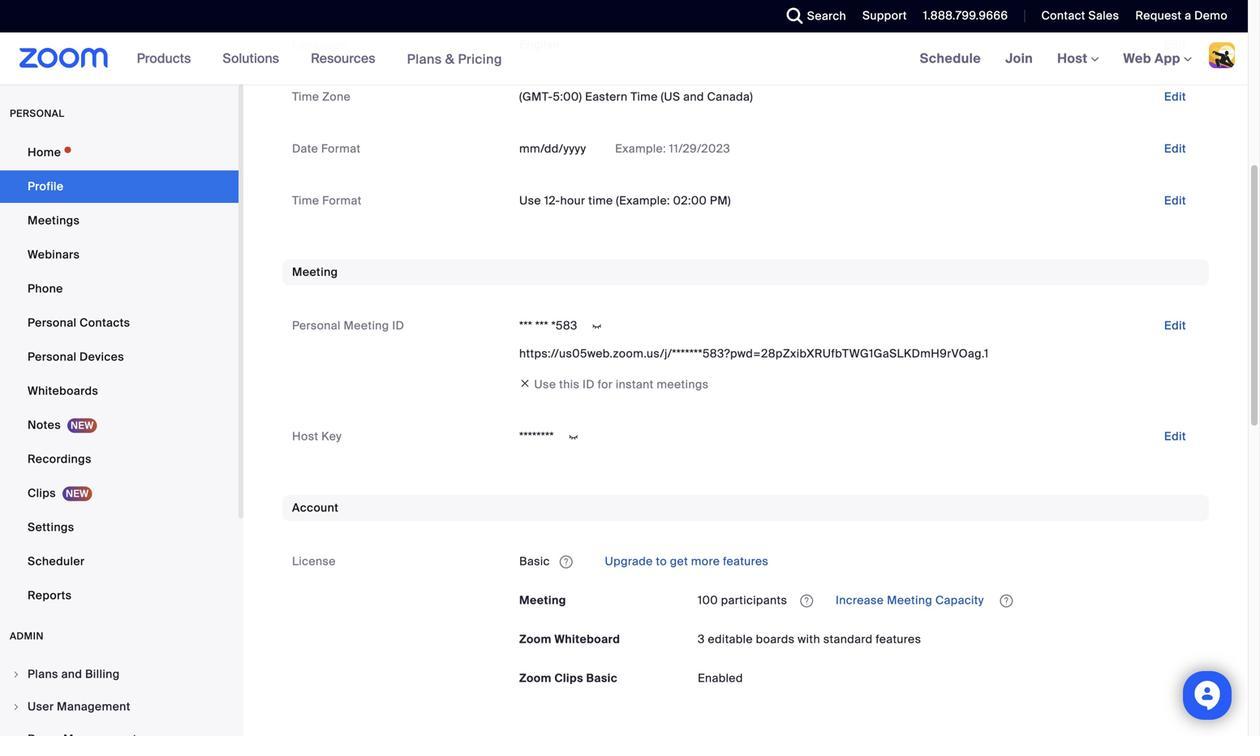 Task type: vqa. For each thing, say whether or not it's contained in the screenshot.
"Leave"
no



Task type: locate. For each thing, give the bounding box(es) containing it.
2 edit button from the top
[[1152, 84, 1200, 110]]

***
[[520, 318, 533, 333], [536, 318, 549, 333]]

1 edit button from the top
[[1152, 32, 1200, 58]]

and left billing
[[61, 667, 82, 682]]

0 vertical spatial application
[[520, 549, 1200, 575]]

example: 11/29/2023
[[612, 141, 731, 156]]

edit
[[1165, 37, 1187, 52], [1165, 89, 1187, 104], [1165, 141, 1187, 156], [1165, 193, 1187, 208], [1165, 318, 1187, 333], [1165, 429, 1187, 444]]

and
[[684, 89, 704, 104], [61, 667, 82, 682]]

upgrade
[[605, 554, 653, 569]]

features inside application
[[723, 554, 769, 569]]

application
[[520, 549, 1200, 575], [698, 588, 1200, 614]]

right image inside user management menu item
[[11, 702, 21, 712]]

recordings
[[28, 452, 92, 467]]

user
[[28, 699, 54, 714]]

plans and billing menu item
[[0, 659, 239, 690]]

0 vertical spatial id
[[392, 318, 404, 333]]

1 vertical spatial zoom
[[520, 671, 552, 686]]

id for meeting
[[392, 318, 404, 333]]

with
[[798, 632, 821, 647]]

plans inside menu item
[[28, 667, 58, 682]]

0 horizontal spatial plans
[[28, 667, 58, 682]]

1 vertical spatial plans
[[28, 667, 58, 682]]

5 edit button from the top
[[1152, 313, 1200, 339]]

plans up user
[[28, 667, 58, 682]]

zone
[[322, 89, 351, 104]]

0 vertical spatial use
[[520, 193, 541, 208]]

4 edit from the top
[[1165, 193, 1187, 208]]

host
[[1058, 50, 1091, 67], [292, 429, 319, 444]]

personal for personal meeting id
[[292, 318, 341, 333]]

basic inside application
[[520, 554, 550, 569]]

edit button
[[1152, 32, 1200, 58], [1152, 84, 1200, 110], [1152, 136, 1200, 162], [1152, 188, 1200, 214], [1152, 313, 1200, 339], [1152, 424, 1200, 450]]

reports link
[[0, 580, 239, 612]]

learn more about your meeting license image
[[796, 594, 819, 609]]

host button
[[1058, 50, 1100, 67]]

clips inside personal menu menu
[[28, 486, 56, 501]]

support link
[[851, 0, 911, 32], [863, 8, 907, 23]]

2 edit from the top
[[1165, 89, 1187, 104]]

1 vertical spatial id
[[583, 377, 595, 392]]

2 right image from the top
[[11, 702, 21, 712]]

right image
[[11, 670, 21, 679], [11, 702, 21, 712]]

0 horizontal spatial id
[[392, 318, 404, 333]]

*583
[[552, 318, 578, 333]]

0 horizontal spatial basic
[[520, 554, 550, 569]]

increase
[[836, 593, 884, 608]]

schedule
[[920, 50, 982, 67]]

personal devices
[[28, 349, 124, 364]]

banner containing products
[[0, 32, 1249, 86]]

contact sales link
[[1030, 0, 1124, 32], [1042, 8, 1120, 23]]

1 vertical spatial host
[[292, 429, 319, 444]]

product information navigation
[[125, 32, 515, 86]]

right image left user
[[11, 702, 21, 712]]

clips up settings
[[28, 486, 56, 501]]

learn more about your license type image
[[558, 557, 575, 568]]

1 horizontal spatial host
[[1058, 50, 1091, 67]]

5 edit from the top
[[1165, 318, 1187, 333]]

canada)
[[707, 89, 753, 104]]

0 horizontal spatial clips
[[28, 486, 56, 501]]

profile picture image
[[1210, 42, 1236, 68]]

edit for time zone
[[1165, 89, 1187, 104]]

admin
[[10, 630, 44, 643]]

0 horizontal spatial features
[[723, 554, 769, 569]]

request a demo link
[[1124, 0, 1249, 32], [1136, 8, 1228, 23]]

0 vertical spatial zoom
[[520, 632, 552, 647]]

edit button for personal meeting id
[[1152, 313, 1200, 339]]

6 edit button from the top
[[1152, 424, 1200, 450]]

1 horizontal spatial id
[[583, 377, 595, 392]]

use left the 12-
[[520, 193, 541, 208]]

1 vertical spatial use
[[534, 377, 556, 392]]

zoom for zoom whiteboard
[[520, 632, 552, 647]]

(us
[[661, 89, 681, 104]]

time
[[589, 193, 613, 208]]

0 vertical spatial basic
[[520, 554, 550, 569]]

format right date
[[321, 141, 361, 156]]

schedule link
[[908, 32, 994, 84]]

search
[[808, 9, 847, 24]]

date
[[292, 141, 318, 156]]

plans for plans & pricing
[[407, 51, 442, 68]]

1 vertical spatial basic
[[587, 671, 618, 686]]

clips down 'zoom whiteboard'
[[555, 671, 584, 686]]

1 vertical spatial and
[[61, 667, 82, 682]]

host left key
[[292, 429, 319, 444]]

1 right image from the top
[[11, 670, 21, 679]]

use for use this id for instant meetings
[[534, 377, 556, 392]]

basic
[[520, 554, 550, 569], [587, 671, 618, 686]]

1.888.799.9666 button
[[911, 0, 1013, 32], [924, 8, 1009, 23]]

right image for user
[[11, 702, 21, 712]]

features
[[723, 554, 769, 569], [876, 632, 922, 647]]

1 edit from the top
[[1165, 37, 1187, 52]]

capacity
[[936, 593, 984, 608]]

contacts
[[80, 315, 130, 330]]

0 vertical spatial format
[[321, 141, 361, 156]]

zoom clips basic
[[520, 671, 618, 686]]

2 zoom from the top
[[520, 671, 552, 686]]

1 horizontal spatial ***
[[536, 318, 549, 333]]

banner
[[0, 32, 1249, 86]]

3 editable boards with standard features
[[698, 632, 922, 647]]

3
[[698, 632, 705, 647]]

id for this
[[583, 377, 595, 392]]

0 vertical spatial clips
[[28, 486, 56, 501]]

format
[[321, 141, 361, 156], [322, 193, 362, 208]]

support
[[863, 8, 907, 23]]

features down increase meeting capacity link
[[876, 632, 922, 647]]

and right (us
[[684, 89, 704, 104]]

search button
[[775, 0, 851, 32]]

basic down 'whiteboard'
[[587, 671, 618, 686]]

to
[[656, 554, 667, 569]]

time down date
[[292, 193, 319, 208]]

plans
[[407, 51, 442, 68], [28, 667, 58, 682]]

eastern
[[585, 89, 628, 104]]

instant
[[616, 377, 654, 392]]

1 horizontal spatial plans
[[407, 51, 442, 68]]

standard
[[824, 632, 873, 647]]

web app
[[1124, 50, 1181, 67]]

0 horizontal spatial ***
[[520, 318, 533, 333]]

0 vertical spatial features
[[723, 554, 769, 569]]

1 vertical spatial format
[[322, 193, 362, 208]]

6 edit from the top
[[1165, 429, 1187, 444]]

plans and billing
[[28, 667, 120, 682]]

web
[[1124, 50, 1152, 67]]

solutions
[[223, 50, 279, 67]]

zoom for zoom clips basic
[[520, 671, 552, 686]]

1 vertical spatial clips
[[555, 671, 584, 686]]

right image inside plans and billing menu item
[[11, 670, 21, 679]]

0 vertical spatial right image
[[11, 670, 21, 679]]

0 horizontal spatial host
[[292, 429, 319, 444]]

4 edit button from the top
[[1152, 188, 1200, 214]]

1 zoom from the top
[[520, 632, 552, 647]]

application containing basic
[[520, 549, 1200, 575]]

time left zone
[[292, 89, 319, 104]]

1 vertical spatial features
[[876, 632, 922, 647]]

personal
[[28, 315, 77, 330], [292, 318, 341, 333], [28, 349, 77, 364]]

show personal meeting id image
[[584, 319, 610, 334]]

100
[[698, 593, 718, 608]]

1 horizontal spatial basic
[[587, 671, 618, 686]]

format for date format
[[321, 141, 361, 156]]

0 vertical spatial and
[[684, 89, 704, 104]]

format down date format
[[322, 193, 362, 208]]

home link
[[0, 136, 239, 169]]

recordings link
[[0, 443, 239, 476]]

features up 100 participants
[[723, 554, 769, 569]]

1 horizontal spatial clips
[[555, 671, 584, 686]]

time left (us
[[631, 89, 658, 104]]

edit button for time zone
[[1152, 84, 1200, 110]]

clips
[[28, 486, 56, 501], [555, 671, 584, 686]]

plans left &
[[407, 51, 442, 68]]

user management
[[28, 699, 131, 714]]

0 vertical spatial plans
[[407, 51, 442, 68]]

host inside meetings navigation
[[1058, 50, 1091, 67]]

1 vertical spatial right image
[[11, 702, 21, 712]]

0 vertical spatial host
[[1058, 50, 1091, 67]]

host down contact sales
[[1058, 50, 1091, 67]]

join link
[[994, 32, 1046, 84]]

personal meeting id
[[292, 318, 404, 333]]

personal menu menu
[[0, 136, 239, 614]]

use 12-hour time (example: 02:00 pm)
[[520, 193, 731, 208]]

zoom down 'zoom whiteboard'
[[520, 671, 552, 686]]

personal inside 'link'
[[28, 349, 77, 364]]

use left this
[[534, 377, 556, 392]]

zoom up the zoom clips basic
[[520, 632, 552, 647]]

basic left learn more about your license type "icon"
[[520, 554, 550, 569]]

use
[[520, 193, 541, 208], [534, 377, 556, 392]]

meeting
[[292, 265, 338, 280], [344, 318, 389, 333], [520, 593, 566, 608], [887, 593, 933, 608]]

right image down admin
[[11, 670, 21, 679]]

date format
[[292, 141, 361, 156]]

personal contacts
[[28, 315, 130, 330]]

english
[[520, 37, 560, 52]]

notes link
[[0, 409, 239, 442]]

1 vertical spatial application
[[698, 588, 1200, 614]]

a
[[1185, 8, 1192, 23]]

plans inside product information navigation
[[407, 51, 442, 68]]

zoom
[[520, 632, 552, 647], [520, 671, 552, 686]]

0 horizontal spatial and
[[61, 667, 82, 682]]



Task type: describe. For each thing, give the bounding box(es) containing it.
products button
[[137, 32, 198, 84]]

user management menu item
[[0, 692, 239, 722]]

time for use 12-hour time (example: 02:00 pm)
[[292, 193, 319, 208]]

use this id for instant meetings
[[534, 377, 709, 392]]

sales
[[1089, 8, 1120, 23]]

request a demo
[[1136, 8, 1228, 23]]

edit for personal meeting id
[[1165, 318, 1187, 333]]

host for host
[[1058, 50, 1091, 67]]

edit button for language
[[1152, 32, 1200, 58]]

web app button
[[1124, 50, 1193, 67]]

contact sales
[[1042, 8, 1120, 23]]

solutions button
[[223, 32, 287, 84]]

billing
[[85, 667, 120, 682]]

1 *** from the left
[[520, 318, 533, 333]]

meetings navigation
[[908, 32, 1249, 86]]

personal for personal devices
[[28, 349, 77, 364]]

home
[[28, 145, 61, 160]]

(example:
[[616, 193, 670, 208]]

webinars
[[28, 247, 80, 262]]

pricing
[[458, 51, 502, 68]]

&
[[445, 51, 455, 68]]

more
[[691, 554, 720, 569]]

boards
[[756, 632, 795, 647]]

1 horizontal spatial and
[[684, 89, 704, 104]]

time for (gmt-5:00) eastern time (us and canada)
[[292, 89, 319, 104]]

scheduler link
[[0, 546, 239, 578]]

3 edit from the top
[[1165, 141, 1187, 156]]

products
[[137, 50, 191, 67]]

scheduler
[[28, 554, 85, 569]]

demo
[[1195, 8, 1228, 23]]

meeting inside application
[[887, 593, 933, 608]]

phone link
[[0, 273, 239, 305]]

whiteboards
[[28, 384, 98, 399]]

settings
[[28, 520, 74, 535]]

zoom whiteboard
[[520, 632, 620, 647]]

host for host key
[[292, 429, 319, 444]]

example:
[[615, 141, 666, 156]]

request
[[1136, 8, 1182, 23]]

account
[[292, 500, 339, 515]]

meetings link
[[0, 205, 239, 237]]

mm/dd/yyyy
[[520, 141, 586, 156]]

11/29/2023
[[669, 141, 731, 156]]

this
[[559, 377, 580, 392]]

profile link
[[0, 170, 239, 203]]

5:00)
[[553, 89, 582, 104]]

time format
[[292, 193, 362, 208]]

whiteboards link
[[0, 375, 239, 408]]

personal devices link
[[0, 341, 239, 373]]

and inside plans and billing menu item
[[61, 667, 82, 682]]

hour
[[561, 193, 586, 208]]

resources button
[[311, 32, 383, 84]]

phone
[[28, 281, 63, 296]]

admin menu menu
[[0, 659, 239, 736]]

right image for plans
[[11, 670, 21, 679]]

increase meeting capacity
[[833, 593, 987, 608]]

learn more about increasing meeting capacity image
[[996, 594, 1018, 609]]

1 horizontal spatial features
[[876, 632, 922, 647]]

(gmt-
[[520, 89, 553, 104]]

plans & pricing
[[407, 51, 502, 68]]

whiteboard
[[555, 632, 620, 647]]

for
[[598, 377, 613, 392]]

format for time format
[[322, 193, 362, 208]]

2 *** from the left
[[536, 318, 549, 333]]

profile
[[28, 179, 64, 194]]

personal contacts link
[[0, 307, 239, 339]]

meetings
[[657, 377, 709, 392]]

join
[[1006, 50, 1034, 67]]

contact
[[1042, 8, 1086, 23]]

webinars link
[[0, 239, 239, 271]]

application containing 100 participants
[[698, 588, 1200, 614]]

********
[[520, 429, 554, 444]]

plans for plans and billing
[[28, 667, 58, 682]]

*** *** *583
[[520, 318, 578, 333]]

12-
[[544, 193, 561, 208]]

enabled
[[698, 671, 743, 686]]

edit for time format
[[1165, 193, 1187, 208]]

show host key image
[[561, 430, 587, 445]]

edit button for time format
[[1152, 188, 1200, 214]]

editable
[[708, 632, 753, 647]]

host key
[[292, 429, 342, 444]]

time zone
[[292, 89, 351, 104]]

https://us05web.zoom.us/j/*******583?pwd=28pzxibxrufbtwg1gaslkdmh9rvoag.1
[[520, 346, 989, 361]]

use for use 12-hour time (example: 02:00 pm)
[[520, 193, 541, 208]]

devices
[[80, 349, 124, 364]]

edit for language
[[1165, 37, 1187, 52]]

increase meeting capacity link
[[833, 593, 987, 608]]

3 edit button from the top
[[1152, 136, 1200, 162]]

participants
[[721, 593, 788, 608]]

100 participants
[[698, 593, 788, 608]]

settings link
[[0, 511, 239, 544]]

management
[[57, 699, 131, 714]]

(gmt-5:00) eastern time (us and canada)
[[520, 89, 753, 104]]

zoom logo image
[[19, 48, 108, 68]]

app
[[1155, 50, 1181, 67]]

02:00
[[673, 193, 707, 208]]

clips link
[[0, 477, 239, 510]]

personal for personal contacts
[[28, 315, 77, 330]]

pm)
[[710, 193, 731, 208]]

meetings
[[28, 213, 80, 228]]

get
[[670, 554, 688, 569]]



